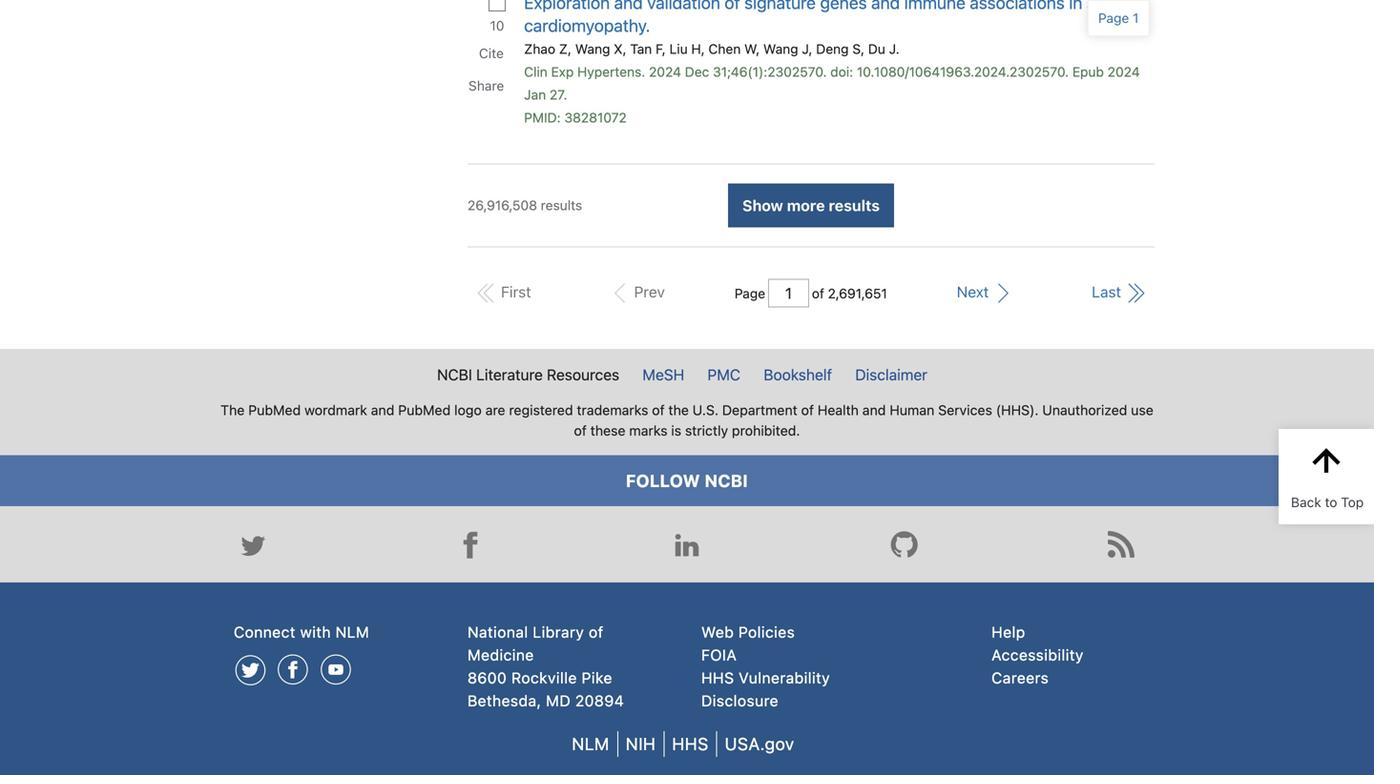 Task type: describe. For each thing, give the bounding box(es) containing it.
literature
[[476, 366, 543, 384]]

connect with nlm link
[[234, 624, 369, 642]]

page for page
[[735, 286, 765, 302]]

20894
[[575, 692, 624, 710]]

these
[[590, 423, 626, 439]]

10
[[490, 18, 504, 33]]

0 vertical spatial ncbi
[[437, 366, 472, 384]]

pike
[[582, 669, 613, 688]]

38281072
[[564, 110, 627, 125]]

liu
[[670, 41, 688, 57]]

services
[[938, 402, 992, 418]]

0 horizontal spatial results
[[541, 198, 582, 213]]

show more results button
[[728, 184, 894, 228]]

26,916,508
[[468, 198, 537, 213]]

next button
[[952, 283, 1013, 303]]

10.1080/10641963.2024.2302570.
[[857, 64, 1069, 80]]

1 vertical spatial hhs
[[672, 734, 709, 755]]

department
[[722, 402, 798, 418]]

exploration and validation of signature genes and immune associations in septic cardiomyopathy. zhao z, wang x, tan f, liu h, chen w, wang j, deng s, du j. clin exp hypertens. 2024 dec 31;46(1):2302570. doi: 10.1080/10641963.2024.2302570. epub 2024 jan 27. pmid: 38281072
[[524, 0, 1140, 125]]

nih link
[[626, 734, 656, 755]]

strictly
[[685, 423, 728, 439]]

u.s.
[[693, 402, 719, 418]]

vulnerability
[[739, 669, 830, 688]]

nih
[[626, 734, 656, 755]]

rockville
[[512, 669, 577, 688]]

trademarks
[[577, 402, 648, 418]]

facebook image for sm-facebook link
[[276, 654, 310, 687]]

1
[[1133, 10, 1139, 26]]

h,
[[691, 41, 705, 57]]

facebook image for facebook link
[[451, 526, 489, 564]]

pmc
[[708, 366, 741, 384]]

md
[[546, 692, 571, 710]]

bethesda,
[[468, 692, 542, 710]]

is
[[671, 423, 681, 439]]

1 wang from the left
[[575, 41, 610, 57]]

of inside 'national library of medicine 8600 rockville pike bethesda, md 20894'
[[589, 624, 604, 642]]

nlm link
[[572, 734, 610, 755]]

w,
[[744, 41, 760, 57]]

31;46(1):2302570.
[[713, 64, 827, 80]]

1 2024 from the left
[[649, 64, 681, 80]]

last page image
[[1126, 284, 1145, 303]]

f,
[[656, 41, 666, 57]]

Page number field
[[768, 279, 809, 308]]

clin
[[524, 64, 548, 80]]

web
[[701, 624, 734, 642]]

2 wang from the left
[[763, 41, 798, 57]]

hhs link
[[672, 734, 709, 755]]

next page image
[[994, 284, 1013, 303]]

j.
[[889, 41, 900, 57]]

show more results
[[742, 197, 880, 215]]

share button
[[467, 70, 509, 102]]

use
[[1131, 402, 1154, 418]]

help link
[[992, 624, 1026, 642]]

facebook link
[[451, 526, 489, 564]]

of left 'these'
[[574, 423, 587, 439]]

first
[[501, 283, 531, 301]]

last button
[[1087, 283, 1145, 303]]

du
[[868, 41, 886, 57]]

twitter image
[[234, 654, 267, 687]]

of 2,691,651
[[812, 286, 887, 302]]

0 horizontal spatial nlm
[[336, 624, 369, 642]]

pmid:
[[524, 110, 561, 125]]

pmc link
[[698, 363, 750, 386]]

z,
[[559, 41, 572, 57]]

connect with nlm
[[234, 624, 369, 642]]

septic
[[1087, 0, 1134, 13]]

mesh
[[643, 366, 684, 384]]

github link
[[885, 526, 923, 564]]

disclaimer
[[855, 366, 928, 384]]

of left the
[[652, 402, 665, 418]]

national
[[468, 624, 528, 642]]

foia
[[701, 647, 737, 665]]

disclaimer link
[[846, 363, 937, 386]]

with
[[300, 624, 331, 642]]

exp
[[551, 64, 574, 80]]

ncbi literature resources
[[437, 366, 619, 384]]

1 vertical spatial ncbi
[[705, 471, 748, 491]]

1 vertical spatial nlm
[[572, 734, 610, 755]]

8600
[[468, 669, 507, 688]]

top
[[1341, 495, 1364, 511]]

bookshelf
[[764, 366, 832, 384]]

chen
[[709, 41, 741, 57]]

accessibility
[[992, 647, 1084, 665]]

exploration and validation of signature genes and immune associations in septic cardiomyopathy. link
[[524, 0, 1143, 37]]

of inside exploration and validation of signature genes and immune associations in septic cardiomyopathy. zhao z, wang x, tan f, liu h, chen w, wang j, deng s, du j. clin exp hypertens. 2024 dec 31;46(1):2302570. doi: 10.1080/10641963.2024.2302570. epub 2024 jan 27. pmid: 38281072
[[725, 0, 740, 13]]

first button
[[477, 283, 536, 303]]

j,
[[802, 41, 813, 57]]

follow ncbi
[[626, 471, 748, 491]]

youtube image
[[319, 654, 353, 687]]

sm-facebook link
[[276, 654, 310, 687]]

share
[[469, 78, 504, 94]]



Task type: locate. For each thing, give the bounding box(es) containing it.
careers link
[[992, 669, 1049, 688]]

s,
[[852, 41, 865, 57]]

1 pubmed from the left
[[248, 402, 301, 418]]

2,691,651
[[828, 286, 887, 302]]

0 horizontal spatial wang
[[575, 41, 610, 57]]

ncbi down strictly
[[705, 471, 748, 491]]

1 horizontal spatial 2024
[[1108, 64, 1140, 80]]

1 horizontal spatial pubmed
[[398, 402, 451, 418]]

careers
[[992, 669, 1049, 688]]

of right "page number input" number field
[[812, 286, 824, 302]]

facebook image up 'national'
[[451, 526, 489, 564]]

jan
[[524, 87, 546, 103]]

of
[[725, 0, 740, 13], [812, 286, 824, 302], [652, 402, 665, 418], [801, 402, 814, 418], [574, 423, 587, 439], [589, 624, 604, 642]]

1 horizontal spatial wang
[[763, 41, 798, 57]]

0 vertical spatial nlm
[[336, 624, 369, 642]]

page left "page number input" number field
[[735, 286, 765, 302]]

twitter image
[[234, 526, 272, 564]]

the
[[668, 402, 689, 418]]

zhao
[[524, 41, 555, 57]]

more
[[787, 197, 825, 215]]

health
[[818, 402, 859, 418]]

1 horizontal spatial nlm
[[572, 734, 610, 755]]

of left the health
[[801, 402, 814, 418]]

27.
[[550, 87, 567, 103]]

human
[[890, 402, 935, 418]]

2 pubmed from the left
[[398, 402, 451, 418]]

page inside "button"
[[1098, 10, 1129, 26]]

github image
[[885, 526, 923, 564]]

the pubmed wordmark and pubmed logo are registered trademarks of the u.s. department of health and human services (hhs). unauthorized use of these marks is strictly prohibited.
[[221, 402, 1154, 439]]

0 horizontal spatial ncbi
[[437, 366, 472, 384]]

registered
[[509, 402, 573, 418]]

and right the health
[[862, 402, 886, 418]]

show
[[742, 197, 783, 215]]

pubmed right the
[[248, 402, 301, 418]]

page 1
[[1098, 10, 1139, 26]]

ncbi
[[437, 366, 472, 384], [705, 471, 748, 491]]

help
[[992, 624, 1026, 642]]

results right more at the top right
[[829, 197, 880, 215]]

validation
[[647, 0, 720, 13]]

wordmark
[[305, 402, 367, 418]]

hhs inside web policies foia hhs vulnerability disclosure
[[701, 669, 734, 688]]

1 horizontal spatial page
[[1098, 10, 1129, 26]]

hhs right nih link
[[672, 734, 709, 755]]

2024 down f,
[[649, 64, 681, 80]]

foia link
[[701, 647, 737, 665]]

immune
[[904, 0, 966, 13]]

linkedin image
[[668, 526, 706, 564]]

sm-twitter link
[[234, 654, 267, 687]]

nlm
[[336, 624, 369, 642], [572, 734, 610, 755]]

are
[[485, 402, 505, 418]]

0 horizontal spatial page
[[735, 286, 765, 302]]

1 horizontal spatial ncbi
[[705, 471, 748, 491]]

help accessibility careers
[[992, 624, 1084, 688]]

facebook image
[[451, 526, 489, 564], [276, 654, 310, 687]]

results inside button
[[829, 197, 880, 215]]

dec
[[685, 64, 709, 80]]

resources
[[547, 366, 619, 384]]

page 1 button
[[1088, 0, 1149, 36]]

back to top
[[1291, 495, 1364, 511]]

cardiomyopathy.
[[524, 15, 650, 36]]

1 vertical spatial facebook image
[[276, 654, 310, 687]]

0 vertical spatial facebook image
[[451, 526, 489, 564]]

signature
[[745, 0, 816, 13]]

1 horizontal spatial facebook image
[[451, 526, 489, 564]]

mesh link
[[633, 363, 694, 386]]

ncbi up logo
[[437, 366, 472, 384]]

medicine
[[468, 647, 534, 665]]

wang down cardiomyopathy.
[[575, 41, 610, 57]]

library
[[533, 624, 584, 642]]

logo
[[454, 402, 482, 418]]

hhs
[[701, 669, 734, 688], [672, 734, 709, 755]]

unauthorized
[[1042, 402, 1127, 418]]

doi:
[[830, 64, 853, 80]]

next
[[957, 283, 989, 301]]

blog image
[[1102, 526, 1140, 564]]

2024 right epub
[[1108, 64, 1140, 80]]

2 2024 from the left
[[1108, 64, 1140, 80]]

26,916,508 results
[[468, 198, 582, 213]]

genes
[[820, 0, 867, 13]]

web policies link
[[701, 624, 795, 642]]

connect
[[234, 624, 296, 642]]

hhs down foia
[[701, 669, 734, 688]]

policies
[[739, 624, 795, 642]]

associations
[[970, 0, 1065, 13]]

bookshelf link
[[754, 363, 842, 386]]

1 horizontal spatial results
[[829, 197, 880, 215]]

page for page 1
[[1098, 10, 1129, 26]]

0 vertical spatial hhs
[[701, 669, 734, 688]]

nlm down 20894
[[572, 734, 610, 755]]

and up x,
[[614, 0, 643, 13]]

0 horizontal spatial 2024
[[649, 64, 681, 80]]

prev
[[634, 283, 665, 301]]

the
[[221, 402, 245, 418]]

(hhs).
[[996, 402, 1039, 418]]

1 vertical spatial page
[[735, 286, 765, 302]]

accessibility link
[[992, 647, 1084, 665]]

marks
[[629, 423, 668, 439]]

nlm right with at the left of the page
[[336, 624, 369, 642]]

facebook image down connect with nlm link
[[276, 654, 310, 687]]

usa.gov link
[[725, 734, 795, 755]]

page left the 1
[[1098, 10, 1129, 26]]

0 vertical spatial page
[[1098, 10, 1129, 26]]

hhs vulnerability disclosure link
[[701, 669, 830, 710]]

last
[[1092, 283, 1121, 301]]

disclosure
[[701, 692, 779, 710]]

prev button
[[610, 283, 670, 303]]

back
[[1291, 495, 1322, 511]]

of up chen
[[725, 0, 740, 13]]

0 horizontal spatial pubmed
[[248, 402, 301, 418]]

x,
[[614, 41, 627, 57]]

pubmed
[[248, 402, 301, 418], [398, 402, 451, 418]]

and right genes
[[871, 0, 900, 13]]

of right library
[[589, 624, 604, 642]]

results right the 26,916,508
[[541, 198, 582, 213]]

twitter link
[[234, 526, 272, 564]]

and right wordmark at the left
[[371, 402, 395, 418]]

linkedin link
[[668, 526, 706, 564]]

0 horizontal spatial facebook image
[[276, 654, 310, 687]]

exploration
[[524, 0, 610, 13]]

deng
[[816, 41, 849, 57]]

wang up 31;46(1):2302570. on the top right of page
[[763, 41, 798, 57]]

in
[[1069, 0, 1083, 13]]

pubmed left logo
[[398, 402, 451, 418]]



Task type: vqa. For each thing, say whether or not it's contained in the screenshot.
top terms.
no



